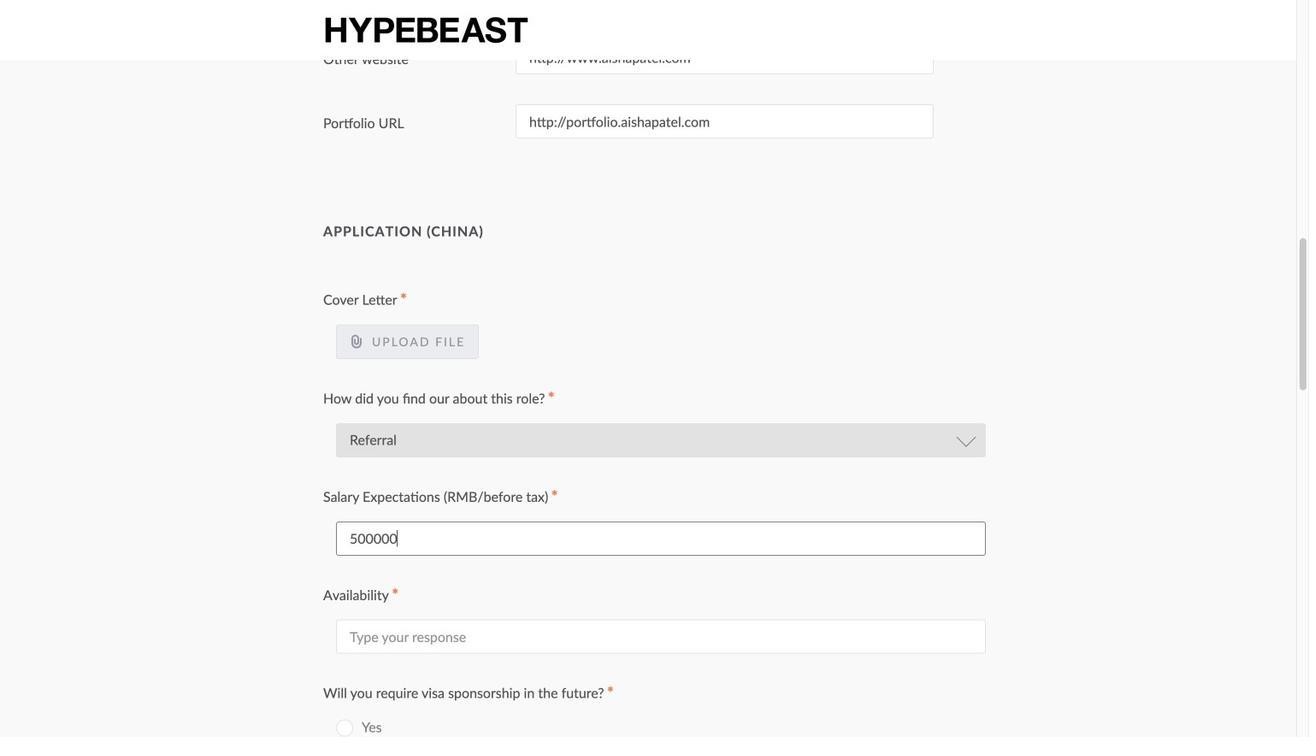 Task type: locate. For each thing, give the bounding box(es) containing it.
None text field
[[516, 40, 934, 74], [516, 104, 934, 139], [516, 40, 934, 74], [516, 104, 934, 139]]

0 vertical spatial type your response text field
[[336, 521, 986, 556]]

Type your response text field
[[336, 521, 986, 556], [336, 620, 986, 654]]

None text field
[[516, 0, 934, 10]]

1 vertical spatial type your response text field
[[336, 620, 986, 654]]

None radio
[[336, 720, 353, 737]]

2 type your response text field from the top
[[336, 620, 986, 654]]

paperclip image
[[350, 335, 363, 349]]



Task type: describe. For each thing, give the bounding box(es) containing it.
hypebeast logo image
[[323, 15, 530, 45]]

1 type your response text field from the top
[[336, 521, 986, 556]]



Task type: vqa. For each thing, say whether or not it's contained in the screenshot.
Hypebeast logo
yes



